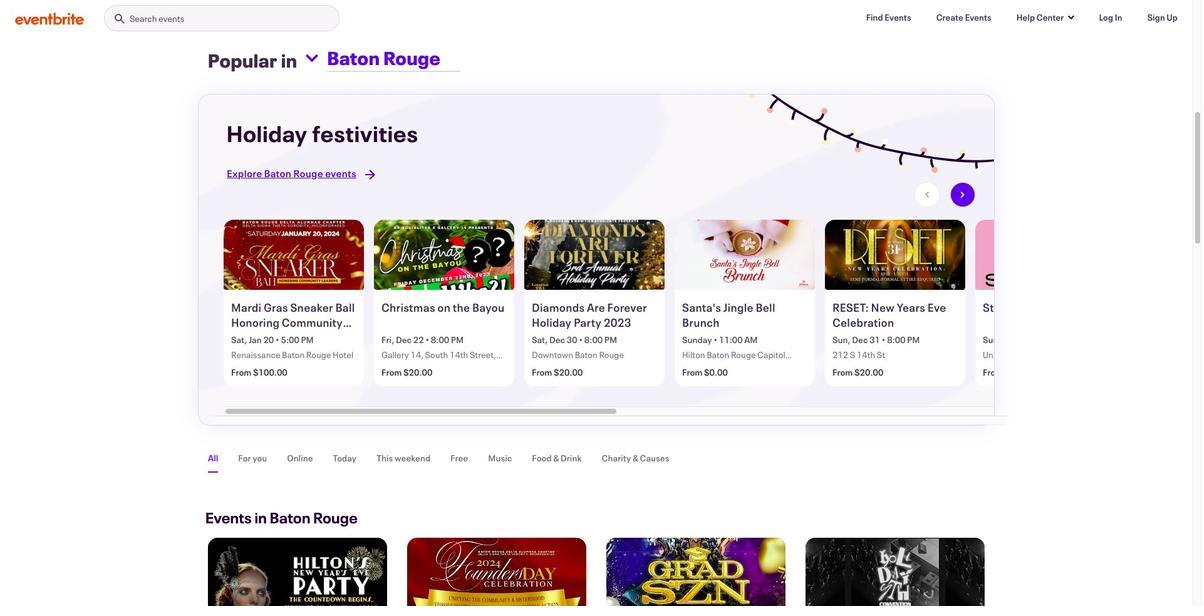 Task type: describe. For each thing, give the bounding box(es) containing it.
today button
[[333, 445, 357, 472]]

online
[[287, 452, 313, 464]]

gallery
[[382, 349, 409, 361]]

gras
[[264, 300, 288, 315]]

rouge down today
[[313, 508, 358, 528]]

log
[[1099, 11, 1114, 23]]

1 horizontal spatial center
[[1037, 11, 1064, 23]]

31
[[870, 334, 880, 346]]

for you
[[238, 452, 267, 464]]

14,
[[411, 349, 424, 361]]

20
[[263, 334, 274, 346]]

causes
[[640, 452, 669, 464]]

this
[[377, 452, 393, 464]]

pm inside diamonds are forever holiday party 2023 sat, dec 30 •  8:00 pm downtown baton rouge from $20.00
[[605, 334, 617, 346]]

founders day 2024 primary image image
[[407, 538, 586, 607]]

south
[[425, 349, 448, 361]]

0 horizontal spatial events
[[206, 508, 252, 528]]

stock your stocking link
[[983, 300, 1111, 331]]

downtown
[[532, 349, 573, 361]]

sunday inside santa's jingle bell brunch sunday • 11:00 am hilton baton rouge capitol center
[[682, 334, 712, 346]]

fri,
[[382, 334, 394, 346]]

dec inside diamonds are forever holiday party 2023 sat, dec 30 •  8:00 pm downtown baton rouge from $20.00
[[549, 334, 565, 346]]

all
[[208, 452, 218, 464]]

from inside diamonds are forever holiday party 2023 sat, dec 30 •  8:00 pm downtown baton rouge from $20.00
[[532, 366, 552, 378]]

for
[[238, 452, 251, 464]]

christmas on the bayou primary image image
[[374, 220, 514, 290]]

christmas on the bayou
[[382, 300, 505, 315]]

0 vertical spatial holiday
[[227, 119, 308, 149]]

holiday festivities
[[227, 119, 419, 149]]

3:00
[[1020, 334, 1038, 346]]

log in
[[1099, 11, 1123, 23]]

8:00 inside fri, dec 22 •  8:00 pm gallery 14, south 14th street, baton rouge, la, usa
[[431, 334, 449, 346]]

party
[[574, 315, 602, 330]]

$20.00 for diamonds are forever holiday party 2023
[[554, 366, 583, 378]]

& for food
[[553, 452, 559, 464]]

reset:
[[833, 300, 869, 315]]

capitol
[[758, 349, 786, 361]]

explore
[[227, 167, 262, 180]]

stock
[[983, 300, 1013, 315]]

charity & causes button
[[602, 445, 669, 472]]

festivities
[[312, 119, 419, 149]]

2 from from the left
[[382, 366, 402, 378]]

music button
[[488, 445, 512, 472]]

leaders
[[231, 330, 273, 345]]

popular
[[208, 48, 277, 73]]

popular in
[[208, 48, 297, 73]]

search
[[130, 13, 157, 24]]

diamonds are forever holiday party 2023 primary image image
[[524, 220, 665, 290]]

stocking
[[1041, 300, 1087, 315]]

music
[[488, 452, 512, 464]]

hilton
[[682, 349, 705, 361]]

renaissance
[[231, 349, 280, 361]]

holiday inside diamonds are forever holiday party 2023 sat, dec 30 •  8:00 pm downtown baton rouge from $20.00
[[532, 315, 572, 330]]

food
[[532, 452, 552, 464]]

online button
[[287, 445, 313, 472]]

hilton's new year's eve party primary image image
[[208, 538, 387, 607]]

in for popular
[[281, 48, 297, 73]]

1 vertical spatial events
[[325, 167, 356, 180]]

events inside button
[[159, 13, 184, 24]]

christmas on the bayou link
[[382, 300, 510, 331]]

food & drink
[[532, 452, 582, 464]]

brunch
[[682, 315, 720, 330]]

community
[[282, 315, 343, 330]]

in
[[1115, 11, 1123, 23]]

your
[[1015, 300, 1038, 315]]

from $0.00
[[682, 366, 728, 378]]

rouge,
[[406, 361, 433, 373]]

rouge down holiday festivities
[[293, 167, 323, 180]]

today
[[333, 452, 357, 464]]

reset: new years eve celebration primary image image
[[825, 220, 966, 290]]

events in baton rouge
[[206, 508, 358, 528]]

on
[[438, 300, 451, 315]]

jan
[[249, 334, 262, 346]]

you
[[253, 452, 267, 464]]

drink
[[561, 452, 582, 464]]

• inside santa's jingle bell brunch sunday • 11:00 am hilton baton rouge capitol center
[[714, 334, 718, 346]]

mardi
[[231, 300, 262, 315]]

$0.00
[[704, 366, 728, 378]]

5:00
[[281, 334, 299, 346]]

in for events
[[255, 508, 267, 528]]

clubhouse
[[1043, 349, 1085, 361]]

8:00 inside reset: new years eve celebration sun, dec 31 •  8:00 pm 212 s 14th st from $20.00
[[887, 334, 906, 346]]

pm inside 'sunday • 3:00 pm university club clubhouse from $5.00'
[[1040, 334, 1053, 346]]

search events button
[[104, 5, 340, 32]]

sat, inside sat, jan 20 •  5:00 pm renaissance baton rouge hotel from $100.00
[[231, 334, 247, 346]]

up
[[1167, 11, 1178, 23]]

arrow right chunky_svg image
[[363, 167, 378, 182]]

create events
[[937, 11, 992, 23]]

$100.00
[[253, 366, 287, 378]]

dec inside fri, dec 22 •  8:00 pm gallery 14, south 14th street, baton rouge, la, usa
[[396, 334, 412, 346]]

from inside reset: new years eve celebration sun, dec 31 •  8:00 pm 212 s 14th st from $20.00
[[833, 366, 853, 378]]

s
[[850, 349, 855, 361]]



Task type: vqa. For each thing, say whether or not it's contained in the screenshot.
• in the Sunday • 3:00 Pm University Club Clubhouse From $5.00
yes



Task type: locate. For each thing, give the bounding box(es) containing it.
14th inside fri, dec 22 •  8:00 pm gallery 14, south 14th street, baton rouge, la, usa
[[450, 349, 468, 361]]

dec left 31
[[852, 334, 868, 346]]

jingle
[[724, 300, 754, 315]]

holiday youth convention 2023 primary image image
[[806, 538, 985, 607]]

help
[[1017, 11, 1035, 23]]

events down 'all' button
[[206, 508, 252, 528]]

1 horizontal spatial dec
[[549, 334, 565, 346]]

sign up
[[1148, 11, 1178, 23]]

14th
[[450, 349, 468, 361], [857, 349, 876, 361]]

diamonds are forever holiday party 2023 link
[[532, 300, 660, 331]]

club
[[1023, 349, 1041, 361]]

2 & from the left
[[633, 452, 639, 464]]

1 horizontal spatial sat,
[[532, 334, 548, 346]]

1 • from the left
[[276, 334, 279, 346]]

events right find
[[885, 11, 912, 23]]

from inside sat, jan 20 •  5:00 pm renaissance baton rouge hotel from $100.00
[[231, 366, 252, 378]]

christmas
[[382, 300, 435, 315]]

usa
[[449, 361, 465, 373]]

stock your stocking
[[983, 300, 1087, 315]]

mardi gras sneaker ball honoring community leaders
[[231, 300, 355, 345]]

• right "20"
[[276, 334, 279, 346]]

holiday up 30
[[532, 315, 572, 330]]

baton down the 5:00
[[282, 349, 305, 361]]

sat, left jan
[[231, 334, 247, 346]]

from down gallery
[[382, 366, 402, 378]]

sign
[[1148, 11, 1165, 23]]

baton inside fri, dec 22 •  8:00 pm gallery 14, south 14th street, baton rouge, la, usa
[[382, 361, 404, 373]]

$5.00
[[1005, 366, 1029, 378]]

center right the help
[[1037, 11, 1064, 23]]

this weekend
[[377, 452, 431, 464]]

honoring
[[231, 315, 280, 330]]

2 horizontal spatial events
[[965, 11, 992, 23]]

22
[[413, 334, 424, 346]]

santa's jingle bell brunch sunday • 11:00 am hilton baton rouge capitol center
[[682, 300, 786, 373]]

2 dec from the left
[[549, 334, 565, 346]]

new
[[871, 300, 895, 315]]

in right popular
[[281, 48, 297, 73]]

rouge inside sat, jan 20 •  5:00 pm renaissance baton rouge hotel from $100.00
[[306, 349, 331, 361]]

this weekend button
[[377, 445, 431, 472]]

4 • from the left
[[714, 334, 718, 346]]

2 horizontal spatial $20.00
[[855, 366, 884, 378]]

• left 3:00
[[1015, 334, 1018, 346]]

bell
[[756, 300, 776, 315]]

forever
[[608, 300, 647, 315]]

bayou
[[472, 300, 505, 315]]

3 from from the left
[[532, 366, 552, 378]]

3 dec from the left
[[852, 334, 868, 346]]

1 horizontal spatial &
[[633, 452, 639, 464]]

11:00
[[719, 334, 743, 346]]

from
[[231, 366, 252, 378], [382, 366, 402, 378], [532, 366, 552, 378], [682, 366, 703, 378], [833, 366, 853, 378], [983, 366, 1003, 378]]

free button
[[451, 445, 468, 472]]

$20.00 down downtown
[[554, 366, 583, 378]]

mardi gras sneaker ball honoring community leaders primary image image
[[224, 220, 364, 290]]

1 horizontal spatial 8:00
[[585, 334, 603, 346]]

st
[[877, 349, 885, 361]]

5 • from the left
[[882, 334, 886, 346]]

pm down christmas on the bayou link
[[451, 334, 464, 346]]

1 horizontal spatial sunday
[[983, 334, 1013, 346]]

from $20.00
[[382, 366, 433, 378]]

sat,
[[231, 334, 247, 346], [532, 334, 548, 346]]

4 pm from the left
[[907, 334, 920, 346]]

2 horizontal spatial dec
[[852, 334, 868, 346]]

create events link
[[927, 5, 1002, 30]]

pm right the 5:00
[[301, 334, 314, 346]]

search events
[[130, 13, 184, 24]]

from inside 'sunday • 3:00 pm university club clubhouse from $5.00'
[[983, 366, 1003, 378]]

rouge down the am
[[731, 349, 756, 361]]

baton down 30
[[575, 349, 598, 361]]

baton
[[264, 167, 291, 180], [282, 349, 305, 361], [575, 349, 598, 361], [707, 349, 730, 361], [382, 361, 404, 373], [270, 508, 311, 528]]

2 sunday from the left
[[983, 334, 1013, 346]]

ball
[[336, 300, 355, 315]]

dec
[[396, 334, 412, 346], [549, 334, 565, 346], [852, 334, 868, 346]]

baton inside sat, jan 20 •  5:00 pm renaissance baton rouge hotel from $100.00
[[282, 349, 305, 361]]

• right 31
[[882, 334, 886, 346]]

from down '212'
[[833, 366, 853, 378]]

0 horizontal spatial events
[[159, 13, 184, 24]]

& right charity
[[633, 452, 639, 464]]

0 horizontal spatial dec
[[396, 334, 412, 346]]

sat, inside diamonds are forever holiday party 2023 sat, dec 30 •  8:00 pm downtown baton rouge from $20.00
[[532, 334, 548, 346]]

dec left 22
[[396, 334, 412, 346]]

3 8:00 from the left
[[887, 334, 906, 346]]

events left arrow right chunky_svg image on the top
[[325, 167, 356, 180]]

6 from from the left
[[983, 366, 1003, 378]]

8:00
[[431, 334, 449, 346], [585, 334, 603, 346], [887, 334, 906, 346]]

1 sat, from the left
[[231, 334, 247, 346]]

dec left 30
[[549, 334, 565, 346]]

4 from from the left
[[682, 366, 703, 378]]

dec inside reset: new years eve celebration sun, dec 31 •  8:00 pm 212 s 14th st from $20.00
[[852, 334, 868, 346]]

3 pm from the left
[[605, 334, 617, 346]]

1 horizontal spatial $20.00
[[554, 366, 583, 378]]

the
[[453, 300, 470, 315]]

3 • from the left
[[579, 334, 583, 346]]

• right 30
[[579, 334, 583, 346]]

diamonds
[[532, 300, 585, 315]]

create
[[937, 11, 964, 23]]

• inside reset: new years eve celebration sun, dec 31 •  8:00 pm 212 s 14th st from $20.00
[[882, 334, 886, 346]]

0 horizontal spatial 14th
[[450, 349, 468, 361]]

eve
[[928, 300, 947, 315]]

• inside sat, jan 20 •  5:00 pm renaissance baton rouge hotel from $100.00
[[276, 334, 279, 346]]

holiday up explore
[[227, 119, 308, 149]]

$20.00 down "14,"
[[404, 366, 433, 378]]

in down you
[[255, 508, 267, 528]]

8:00 down party
[[585, 334, 603, 346]]

pm inside fri, dec 22 •  8:00 pm gallery 14, south 14th street, baton rouge, la, usa
[[451, 334, 464, 346]]

charity & causes
[[602, 452, 669, 464]]

diamonds are forever holiday party 2023 sat, dec 30 •  8:00 pm downtown baton rouge from $20.00
[[532, 300, 647, 378]]

pm inside reset: new years eve celebration sun, dec 31 •  8:00 pm 212 s 14th st from $20.00
[[907, 334, 920, 346]]

1 vertical spatial holiday
[[532, 315, 572, 330]]

food & drink button
[[532, 445, 582, 472]]

$20.00 for reset: new years eve celebration
[[855, 366, 884, 378]]

baton up $0.00
[[707, 349, 730, 361]]

8:00 right 31
[[887, 334, 906, 346]]

sat, jan 20 •  5:00 pm renaissance baton rouge hotel from $100.00
[[231, 334, 354, 378]]

baton down gallery
[[382, 361, 404, 373]]

center inside santa's jingle bell brunch sunday • 11:00 am hilton baton rouge capitol center
[[682, 361, 709, 373]]

8:00 up south
[[431, 334, 449, 346]]

mardi gras sneaker ball honoring community leaders link
[[231, 300, 359, 345]]

baton inside diamonds are forever holiday party 2023 sat, dec 30 •  8:00 pm downtown baton rouge from $20.00
[[575, 349, 598, 361]]

pm right 3:00
[[1040, 334, 1053, 346]]

celebration
[[833, 315, 894, 330]]

santa's jingle bell brunch primary image image
[[675, 220, 815, 290]]

& inside button
[[553, 452, 559, 464]]

all button
[[208, 445, 218, 473]]

1 vertical spatial center
[[682, 361, 709, 373]]

1 from from the left
[[231, 366, 252, 378]]

help center
[[1017, 11, 1064, 23]]

1 horizontal spatial 14th
[[857, 349, 876, 361]]

center down hilton
[[682, 361, 709, 373]]

• right 22
[[426, 334, 429, 346]]

1 $20.00 from the left
[[404, 366, 433, 378]]

1 pm from the left
[[301, 334, 314, 346]]

sunday • 3:00 pm university club clubhouse from $5.00
[[983, 334, 1085, 378]]

sunday inside 'sunday • 3:00 pm university club clubhouse from $5.00'
[[983, 334, 1013, 346]]

baton inside santa's jingle bell brunch sunday • 11:00 am hilton baton rouge capitol center
[[707, 349, 730, 361]]

from down the renaissance
[[231, 366, 252, 378]]

None text field
[[324, 38, 554, 78]]

1 8:00 from the left
[[431, 334, 449, 346]]

$20.00 inside diamonds are forever holiday party 2023 sat, dec 30 •  8:00 pm downtown baton rouge from $20.00
[[554, 366, 583, 378]]

pm
[[301, 334, 314, 346], [451, 334, 464, 346], [605, 334, 617, 346], [907, 334, 920, 346], [1040, 334, 1053, 346]]

pm down reset: new years eve celebration link
[[907, 334, 920, 346]]

from down hilton
[[682, 366, 703, 378]]

eventbrite image
[[15, 13, 84, 25]]

santa's
[[682, 300, 721, 315]]

0 horizontal spatial center
[[682, 361, 709, 373]]

find
[[866, 11, 883, 23]]

0 horizontal spatial sat,
[[231, 334, 247, 346]]

2 14th from the left
[[857, 349, 876, 361]]

• inside diamonds are forever holiday party 2023 sat, dec 30 •  8:00 pm downtown baton rouge from $20.00
[[579, 334, 583, 346]]

8:00 inside diamonds are forever holiday party 2023 sat, dec 30 •  8:00 pm downtown baton rouge from $20.00
[[585, 334, 603, 346]]

grad szn: lsu & su official commencement after party primary image image
[[607, 538, 786, 607]]

&
[[553, 452, 559, 464], [633, 452, 639, 464]]

events for find events
[[885, 11, 912, 23]]

14th up usa at left
[[450, 349, 468, 361]]

from down university
[[983, 366, 1003, 378]]

sat, up downtown
[[532, 334, 548, 346]]

rouge inside diamonds are forever holiday party 2023 sat, dec 30 •  8:00 pm downtown baton rouge from $20.00
[[599, 349, 624, 361]]

rouge left hotel at left
[[306, 349, 331, 361]]

• inside fri, dec 22 •  8:00 pm gallery 14, south 14th street, baton rouge, la, usa
[[426, 334, 429, 346]]

• inside 'sunday • 3:00 pm university club clubhouse from $5.00'
[[1015, 334, 1018, 346]]

sunday up university
[[983, 334, 1013, 346]]

sign up link
[[1138, 5, 1188, 30]]

charity
[[602, 452, 631, 464]]

& for charity
[[633, 452, 639, 464]]

are
[[587, 300, 605, 315]]

1 horizontal spatial events
[[885, 11, 912, 23]]

events right search
[[159, 13, 184, 24]]

events for create events
[[965, 11, 992, 23]]

1 sunday from the left
[[682, 334, 712, 346]]

1 dec from the left
[[396, 334, 412, 346]]

1 horizontal spatial holiday
[[532, 315, 572, 330]]

0 horizontal spatial sunday
[[682, 334, 712, 346]]

$20.00 down the st
[[855, 366, 884, 378]]

2 8:00 from the left
[[585, 334, 603, 346]]

events
[[159, 13, 184, 24], [325, 167, 356, 180]]

& inside button
[[633, 452, 639, 464]]

5 pm from the left
[[1040, 334, 1053, 346]]

1 horizontal spatial in
[[281, 48, 297, 73]]

baton right explore
[[264, 167, 291, 180]]

0 horizontal spatial &
[[553, 452, 559, 464]]

0 vertical spatial center
[[1037, 11, 1064, 23]]

30
[[567, 334, 577, 346]]

0 vertical spatial in
[[281, 48, 297, 73]]

baton up hilton's new year's eve party primary image
[[270, 508, 311, 528]]

14th right s
[[857, 349, 876, 361]]

events
[[885, 11, 912, 23], [965, 11, 992, 23], [206, 508, 252, 528]]

1 14th from the left
[[450, 349, 468, 361]]

sneaker
[[290, 300, 333, 315]]

1 vertical spatial in
[[255, 508, 267, 528]]

events right "create"
[[965, 11, 992, 23]]

• left the 11:00
[[714, 334, 718, 346]]

5 from from the left
[[833, 366, 853, 378]]

2 horizontal spatial 8:00
[[887, 334, 906, 346]]

for you button
[[238, 445, 267, 472]]

years
[[897, 300, 926, 315]]

rouge inside santa's jingle bell brunch sunday • 11:00 am hilton baton rouge capitol center
[[731, 349, 756, 361]]

1 & from the left
[[553, 452, 559, 464]]

center
[[1037, 11, 1064, 23], [682, 361, 709, 373]]

sunday up hilton
[[682, 334, 712, 346]]

2 sat, from the left
[[532, 334, 548, 346]]

rouge down the 2023
[[599, 349, 624, 361]]

& right the food
[[553, 452, 559, 464]]

3 $20.00 from the left
[[855, 366, 884, 378]]

log in link
[[1089, 5, 1133, 30]]

$20.00 inside reset: new years eve celebration sun, dec 31 •  8:00 pm 212 s 14th st from $20.00
[[855, 366, 884, 378]]

0 horizontal spatial holiday
[[227, 119, 308, 149]]

reset: new years eve celebration link
[[833, 300, 961, 331]]

fri, dec 22 •  8:00 pm gallery 14, south 14th street, baton rouge, la, usa
[[382, 334, 496, 373]]

free
[[451, 452, 468, 464]]

14th inside reset: new years eve celebration sun, dec 31 •  8:00 pm 212 s 14th st from $20.00
[[857, 349, 876, 361]]

pm down the 2023
[[605, 334, 617, 346]]

6 • from the left
[[1015, 334, 1018, 346]]

2 pm from the left
[[451, 334, 464, 346]]

pm inside sat, jan 20 •  5:00 pm renaissance baton rouge hotel from $100.00
[[301, 334, 314, 346]]

explore baton rouge events
[[227, 167, 356, 180]]

find events link
[[856, 5, 922, 30]]

0 horizontal spatial in
[[255, 508, 267, 528]]

weekend
[[395, 452, 431, 464]]

0 horizontal spatial $20.00
[[404, 366, 433, 378]]

from down downtown
[[532, 366, 552, 378]]

2 • from the left
[[426, 334, 429, 346]]

2 $20.00 from the left
[[554, 366, 583, 378]]

sun,
[[833, 334, 851, 346]]

0 horizontal spatial 8:00
[[431, 334, 449, 346]]

1 horizontal spatial events
[[325, 167, 356, 180]]

0 vertical spatial events
[[159, 13, 184, 24]]

street,
[[470, 349, 496, 361]]

university
[[983, 349, 1022, 361]]



